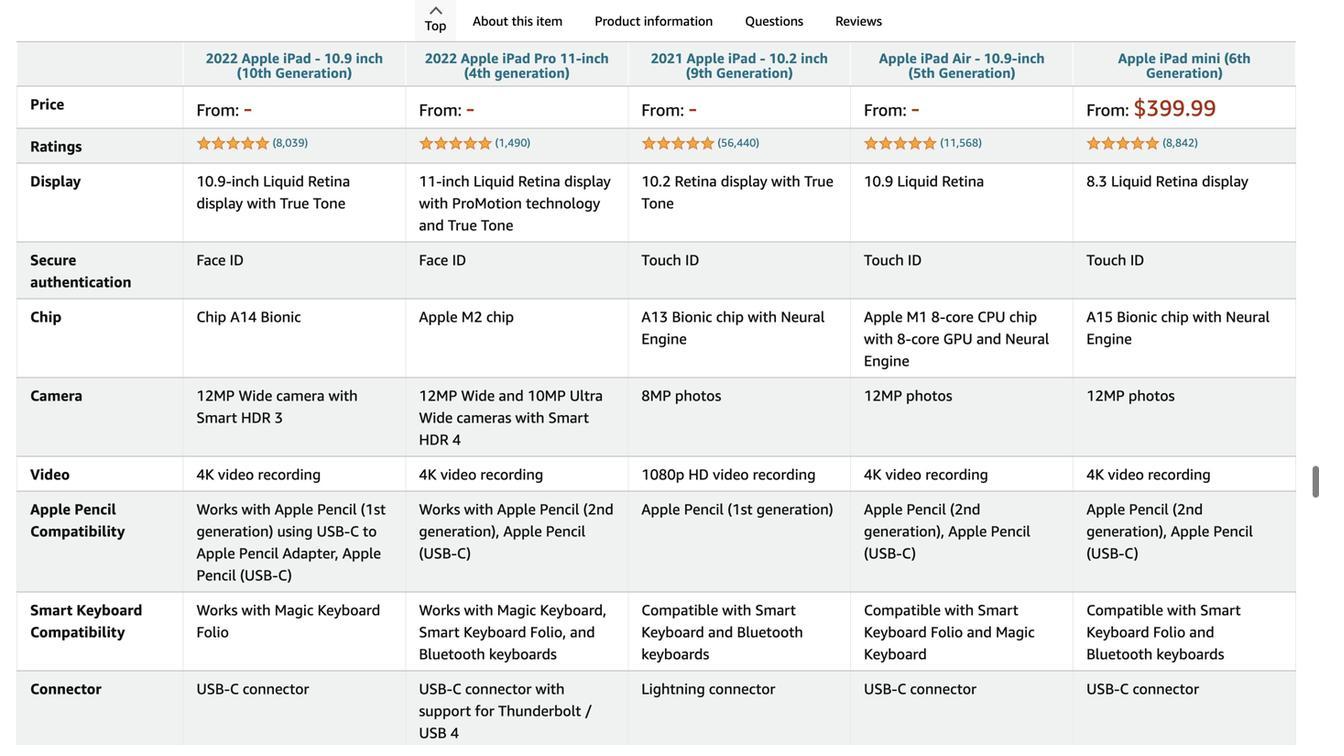 Task type: describe. For each thing, give the bounding box(es) containing it.
secure
[[30, 251, 76, 268]]

keyboards inside compatible with smart keyboard folio and bluetooth keyboards
[[1157, 645, 1225, 663]]

compatibility for pencil
[[30, 522, 125, 540]]

and inside '12mp wide and 10mp ultra wide cameras with smart hdr 4'
[[499, 387, 524, 404]]

smart inside works with magic keyboard, smart keyboard folio, and bluetooth keyboards
[[419, 623, 460, 641]]

with inside the compatible with smart keyboard and bluetooth keyboards
[[723, 601, 752, 619]]

1 horizontal spatial wide
[[419, 409, 453, 426]]

about
[[473, 13, 509, 28]]

- inside 2021 apple ipad - 10.2 inch (9th generation)
[[760, 50, 766, 66]]

8.3
[[1087, 172, 1108, 190]]

apple ipad air - 10.9-inch (5th generation)
[[880, 50, 1045, 81]]

apple pencil (1st generation)
[[642, 500, 834, 518]]

3 (2nd from the left
[[1173, 500, 1204, 518]]

c) inside works with apple pencil (2nd generation), apple pencil (usb-c)
[[457, 544, 471, 562]]

(usb- inside works with apple pencil (1st generation) using usb-c to apple pencil adapter, apple pencil (usb-c)
[[240, 566, 278, 584]]

and inside compatible with smart keyboard folio and magic keyboard
[[967, 623, 992, 641]]

4 4k video recording from the left
[[1087, 465, 1212, 483]]

ipad inside apple ipad mini (6th generation)
[[1160, 50, 1188, 66]]

keyboards inside the compatible with smart keyboard and bluetooth keyboards
[[642, 645, 710, 663]]

2022 apple ipad - 10.9 inch (10th generation) link
[[206, 50, 383, 81]]

1 from: from the left
[[197, 100, 239, 119]]

folio,
[[530, 623, 567, 641]]

display inside 10.9-inch liquid retina display with true tone
[[197, 194, 243, 212]]

2022 apple ipad pro 11-inch (4th generation) image
[[435, 0, 600, 42]]

to
[[363, 522, 377, 540]]

gpu
[[944, 330, 973, 347]]

2022 apple ipad - 10.9 inch (10th generation)
[[206, 50, 383, 81]]

3 usb-c connector from the left
[[1087, 680, 1200, 697]]

5 recording from the left
[[1149, 465, 1212, 483]]

generation) inside apple ipad mini (6th generation)
[[1147, 64, 1224, 81]]

apple ipad air - 10.9-inch (5th generation) image
[[880, 0, 1045, 42]]

(1,490)
[[495, 136, 531, 149]]

10.9-inch liquid retina display with true tone
[[197, 172, 350, 212]]

apple inside apple m1 8-core cpu chip with 8-core gpu and neural engine
[[864, 308, 903, 325]]

secure authentication
[[30, 251, 132, 290]]

c down works with magic keyboard folio
[[230, 680, 239, 697]]

chip for apple
[[487, 308, 514, 325]]

display
[[30, 172, 81, 190]]

folio for compatible with smart keyboard folio and bluetooth keyboards
[[1154, 623, 1186, 641]]

usb-c connector with support for thunderbolt / usb 4
[[419, 680, 592, 741]]

(5th
[[909, 64, 936, 81]]

smart inside compatible with smart keyboard folio and magic keyboard
[[978, 601, 1019, 619]]

apple inside apple ipad air - 10.9-inch (5th generation)
[[880, 50, 917, 66]]

bluetooth inside the compatible with smart keyboard and bluetooth keyboards
[[737, 623, 804, 641]]

c inside usb-c connector with support for thunderbolt / usb 4
[[453, 680, 462, 697]]

(8,039) link
[[273, 136, 308, 149]]

1 photos from the left
[[675, 387, 722, 404]]

(8,842)
[[1163, 136, 1199, 149]]

product information
[[595, 13, 713, 28]]

2 (2nd from the left
[[951, 500, 981, 518]]

2 12mp photos from the left
[[1087, 387, 1175, 404]]

smart inside the compatible with smart keyboard and bluetooth keyboards
[[756, 601, 796, 619]]

2 apple pencil (2nd generation), apple pencil (usb-c) from the left
[[1087, 500, 1254, 562]]

with inside compatible with smart keyboard folio and bluetooth keyboards
[[1168, 601, 1197, 619]]

apple inside 2021 apple ipad - 10.2 inch (9th generation)
[[687, 50, 725, 66]]

1 touch id from the left
[[642, 251, 700, 268]]

2 4k video recording from the left
[[419, 465, 544, 483]]

magic inside compatible with smart keyboard folio and magic keyboard
[[996, 623, 1035, 641]]

engine inside apple m1 8-core cpu chip with 8-core gpu and neural engine
[[864, 352, 910, 369]]

with inside 10.2 retina display with true tone
[[772, 172, 801, 190]]

keyboard inside compatible with smart keyboard folio and bluetooth keyboards
[[1087, 623, 1150, 641]]

technology
[[526, 194, 601, 212]]

1 bionic from the left
[[261, 308, 301, 325]]

2 usb-c connector from the left
[[864, 680, 977, 697]]

chip inside apple m1 8-core cpu chip with 8-core gpu and neural engine
[[1010, 308, 1038, 325]]

for
[[475, 702, 495, 719]]

with inside "11‑inch liquid retina display with promotion technology and true tone"
[[419, 194, 448, 212]]

8.3 liquid retina display
[[1087, 172, 1249, 190]]

compatible with smart keyboard folio and magic keyboard
[[864, 601, 1035, 663]]

ipad for (4th
[[502, 50, 531, 66]]

mini
[[1192, 50, 1221, 66]]

from: $399.99
[[1087, 94, 1217, 121]]

camera
[[30, 387, 83, 404]]

camera
[[276, 387, 325, 404]]

bluetooth inside compatible with smart keyboard folio and bluetooth keyboards
[[1087, 645, 1153, 663]]

lightning connector
[[642, 680, 776, 697]]

keyboards inside works with magic keyboard, smart keyboard folio, and bluetooth keyboards
[[489, 645, 557, 663]]

0 horizontal spatial 8-
[[898, 330, 912, 347]]

12mp wide camera with smart hdr 3
[[197, 387, 358, 426]]

cpu
[[978, 308, 1006, 325]]

3 4k video recording from the left
[[864, 465, 989, 483]]

wide for camera
[[239, 387, 272, 404]]

12mp wide and 10mp ultra wide cameras with smart hdr 4
[[419, 387, 603, 448]]

works with apple pencil (1st generation) using usb-c to apple pencil adapter, apple pencil (usb-c)
[[197, 500, 386, 584]]

true inside 10.9-inch liquid retina display with true tone
[[280, 194, 309, 212]]

a15
[[1087, 308, 1114, 325]]

magic for keyboard
[[275, 601, 314, 619]]

thunderbolt
[[498, 702, 581, 719]]

tone inside 10.9-inch liquid retina display with true tone
[[313, 194, 346, 212]]

liquid inside 10.9-inch liquid retina display with true tone
[[263, 172, 304, 190]]

with inside "12mp wide camera with smart hdr 3"
[[329, 387, 358, 404]]

1 face from the left
[[197, 251, 226, 268]]

2021
[[651, 50, 683, 66]]

apple ipad air - 10.9-inch (5th generation) link
[[880, 50, 1045, 81]]

c inside works with apple pencil (1st generation) using usb-c to apple pencil adapter, apple pencil (usb-c)
[[350, 522, 359, 540]]

2022 for 2022 apple ipad - 10.9 inch (10th generation)
[[206, 50, 238, 66]]

with inside a13 bionic chip with neural engine
[[748, 308, 777, 325]]

display inside "11‑inch liquid retina display with promotion technology and true tone"
[[565, 172, 611, 190]]

retina for 8.3 liquid retina display
[[1156, 172, 1199, 190]]

2 touch from the left
[[864, 251, 904, 268]]

folio for compatible with smart keyboard folio and magic keyboard
[[931, 623, 964, 641]]

2 generation), from the left
[[864, 522, 945, 540]]

12mp inside "12mp wide camera with smart hdr 3"
[[197, 387, 235, 404]]

apple inside 2022 apple ipad - 10.9 inch (10th generation)
[[242, 50, 280, 66]]

8mp photos
[[642, 387, 722, 404]]

4 recording from the left
[[926, 465, 989, 483]]

with inside a15 bionic chip with neural engine
[[1193, 308, 1223, 325]]

2 from: - from the left
[[419, 94, 475, 121]]

1080p
[[642, 465, 685, 483]]

3 connector from the left
[[709, 680, 776, 697]]

lightning
[[642, 680, 705, 697]]

m2
[[462, 308, 483, 325]]

video
[[30, 465, 70, 483]]

3 recording from the left
[[753, 465, 816, 483]]

information
[[644, 13, 713, 28]]

retina inside 10.9-inch liquid retina display with true tone
[[308, 172, 350, 190]]

ipad inside apple ipad air - 10.9-inch (5th generation)
[[921, 50, 949, 66]]

4 inside '12mp wide and 10mp ultra wide cameras with smart hdr 4'
[[453, 431, 461, 448]]

10mp
[[528, 387, 566, 404]]

liquid for 8.3 liquid retina display
[[1112, 172, 1153, 190]]

(1,490) link
[[495, 136, 531, 149]]

11‑inch
[[419, 172, 470, 190]]

5 video from the left
[[1109, 465, 1145, 483]]

pro
[[534, 50, 557, 66]]

keyboard inside the compatible with smart keyboard and bluetooth keyboards
[[642, 623, 705, 641]]

apple pencil
[[275, 500, 357, 518]]

liquid for 11‑inch liquid retina display with promotion technology and true tone
[[474, 172, 515, 190]]

pencil inside "apple pencil compatibility"
[[74, 500, 116, 518]]

$399.99
[[1134, 94, 1217, 121]]

keyboard inside smart keyboard compatibility
[[76, 601, 142, 619]]

connector
[[30, 680, 102, 697]]

generation) for 10.9
[[275, 64, 352, 81]]

(8,039)
[[273, 136, 308, 149]]

3 photos from the left
[[1129, 387, 1175, 404]]

air
[[953, 50, 972, 66]]

apple m1 8-core cpu chip with 8-core gpu and neural engine
[[864, 308, 1050, 369]]

(11,568) link
[[941, 136, 982, 149]]

3 touch id from the left
[[1087, 251, 1145, 268]]

1 connector from the left
[[243, 680, 309, 697]]

with inside usb-c connector with support for thunderbolt / usb 4
[[536, 680, 565, 697]]

tone inside 10.2 retina display with true tone
[[642, 194, 674, 212]]

support
[[419, 702, 471, 719]]

10.9 liquid retina
[[864, 172, 985, 190]]

and inside the compatible with smart keyboard and bluetooth keyboards
[[709, 623, 734, 641]]

3 12mp from the left
[[864, 387, 903, 404]]

c down compatible with smart keyboard folio and bluetooth keyboards
[[1120, 680, 1129, 697]]

3
[[275, 409, 283, 426]]

promotion
[[452, 194, 522, 212]]

bionic for a15 bionic chip with neural engine
[[1118, 308, 1158, 325]]

2 id from the left
[[452, 251, 467, 268]]

- down (5th
[[912, 94, 920, 121]]

a15 bionic chip with neural engine
[[1087, 308, 1271, 347]]

with inside compatible with smart keyboard folio and magic keyboard
[[945, 601, 974, 619]]

1 vertical spatial 10.9
[[864, 172, 894, 190]]

10.2 inside 10.2 retina display with true tone
[[642, 172, 671, 190]]

1 id from the left
[[230, 251, 244, 268]]

adapter,
[[283, 544, 339, 562]]

1080p hd video recording
[[642, 465, 816, 483]]

2 face from the left
[[419, 251, 449, 268]]

tone inside "11‑inch liquid retina display with promotion technology and true tone"
[[481, 216, 514, 234]]

- inside apple ipad air - 10.9-inch (5th generation)
[[975, 50, 981, 66]]

1 horizontal spatial 8-
[[932, 308, 946, 325]]

11‑inch liquid retina display with promotion technology and true tone
[[419, 172, 611, 234]]

10.9- inside apple ipad air - 10.9-inch (5th generation)
[[984, 50, 1018, 66]]

hd
[[689, 465, 709, 483]]

/
[[585, 702, 592, 719]]

2021 apple ipad - 10.2 inch (9th generation) link
[[651, 50, 829, 81]]

a13
[[642, 308, 668, 325]]

connector inside usb-c connector with support for thunderbolt / usb 4
[[465, 680, 532, 697]]

with inside 10.9-inch liquid retina display with true tone
[[247, 194, 276, 212]]

from: inside from: $399.99
[[1087, 100, 1130, 119]]

2 from: from the left
[[419, 100, 462, 119]]

generation) for 10.9-
[[939, 64, 1016, 81]]

1 usb-c connector from the left
[[197, 680, 309, 697]]

2021 apple ipad - 10.2 inch (9th generation)
[[651, 50, 829, 81]]

3 id from the left
[[686, 251, 700, 268]]

1 video from the left
[[218, 465, 254, 483]]

chip for a13
[[716, 308, 744, 325]]

apple m2 chip
[[419, 308, 514, 325]]

(usb- inside works with apple pencil (2nd generation), apple pencil (usb-c)
[[419, 544, 457, 562]]

1 4k from the left
[[197, 465, 214, 483]]

3 from: - from the left
[[642, 94, 698, 121]]

1 face id from the left
[[197, 251, 244, 268]]

works for works with magic keyboard folio
[[197, 601, 238, 619]]

m1
[[907, 308, 928, 325]]

generation), inside works with apple pencil (2nd generation), apple pencil (usb-c)
[[419, 522, 500, 540]]

1 apple pencil (2nd generation), apple pencil (usb-c) from the left
[[864, 500, 1031, 562]]

chip for chip a14 bionic
[[197, 308, 227, 325]]

keyboard inside works with magic keyboard folio
[[318, 601, 381, 619]]

4 id from the left
[[908, 251, 922, 268]]

and inside compatible with smart keyboard folio and bluetooth keyboards
[[1190, 623, 1215, 641]]

with inside works with magic keyboard, smart keyboard folio, and bluetooth keyboards
[[464, 601, 494, 619]]

keyboard inside works with magic keyboard, smart keyboard folio, and bluetooth keyboards
[[464, 623, 527, 641]]

folio for works with magic keyboard folio
[[197, 623, 229, 641]]

2 photos from the left
[[907, 387, 953, 404]]

about this item
[[473, 13, 563, 28]]

(56,440)
[[718, 136, 760, 149]]

usb- inside works with apple pencil (1st generation) using usb-c to apple pencil adapter, apple pencil (usb-c)
[[317, 522, 350, 540]]

inch inside 10.9-inch liquid retina display with true tone
[[232, 172, 259, 190]]



Task type: locate. For each thing, give the bounding box(es) containing it.
3 generation) from the left
[[939, 64, 1016, 81]]

inch inside 2022 apple ipad pro 11-inch (4th generation)
[[582, 50, 609, 66]]

1 horizontal spatial 10.9
[[864, 172, 894, 190]]

(11,568)
[[941, 136, 982, 149]]

10.9-
[[984, 50, 1018, 66], [197, 172, 232, 190]]

1 vertical spatial core
[[912, 330, 940, 347]]

1 horizontal spatial touch
[[864, 251, 904, 268]]

retina for 11‑inch liquid retina display with promotion technology and true tone
[[518, 172, 561, 190]]

2 horizontal spatial magic
[[996, 623, 1035, 641]]

1 recording from the left
[[258, 465, 321, 483]]

from: down (10th
[[197, 100, 239, 119]]

0 horizontal spatial magic
[[275, 601, 314, 619]]

1 horizontal spatial compatible
[[864, 601, 941, 619]]

(9th
[[686, 64, 713, 81]]

2021 apple ipad - 10.2 inch (9th generation) image
[[657, 0, 822, 42]]

engine inside a13 bionic chip with neural engine
[[642, 330, 687, 347]]

touch down 10.9 liquid retina
[[864, 251, 904, 268]]

8-
[[932, 308, 946, 325], [898, 330, 912, 347]]

from: - down (9th
[[642, 94, 698, 121]]

inch for apple ipad air - 10.9-inch (5th generation)
[[1018, 50, 1045, 66]]

1 4k video recording from the left
[[197, 465, 321, 483]]

0 horizontal spatial 10.9
[[324, 50, 352, 66]]

inch for 2022 apple ipad - 10.9 inch (10th generation)
[[356, 50, 383, 66]]

1 vertical spatial 10.2
[[642, 172, 671, 190]]

smart inside '12mp wide and 10mp ultra wide cameras with smart hdr 4'
[[549, 409, 589, 426]]

generation),
[[419, 522, 500, 540], [864, 522, 945, 540], [1087, 522, 1168, 540]]

10.9- inside 10.9-inch liquid retina display with true tone
[[197, 172, 232, 190]]

chip inside a15 bionic chip with neural engine
[[1162, 308, 1190, 325]]

a14
[[230, 308, 257, 325]]

2 chip from the left
[[716, 308, 744, 325]]

4 right usb
[[451, 724, 459, 741]]

with inside apple m1 8-core cpu chip with 8-core gpu and neural engine
[[864, 330, 894, 347]]

connector down compatible with smart keyboard folio and bluetooth keyboards
[[1133, 680, 1200, 697]]

face id up apple m2 chip
[[419, 251, 467, 268]]

tone
[[313, 194, 346, 212], [642, 194, 674, 212], [481, 216, 514, 234]]

(1st inside works with apple pencil (1st generation) using usb-c to apple pencil adapter, apple pencil (usb-c)
[[361, 500, 386, 518]]

apple pencil compatibility
[[30, 500, 125, 540]]

works with magic keyboard folio
[[197, 601, 381, 641]]

0 horizontal spatial touch
[[642, 251, 682, 268]]

5 id from the left
[[1131, 251, 1145, 268]]

0 horizontal spatial 12mp photos
[[864, 387, 953, 404]]

2 12mp from the left
[[419, 387, 458, 404]]

bluetooth
[[737, 623, 804, 641], [419, 645, 485, 663], [1087, 645, 1153, 663]]

photos right 8mp on the bottom
[[675, 387, 722, 404]]

works with apple pencil (2nd generation), apple pencil (usb-c)
[[419, 500, 614, 562]]

2022 down 2022 apple ipad - 10.9 inch (10th generation) image
[[206, 50, 238, 66]]

1 horizontal spatial usb-c connector
[[864, 680, 977, 697]]

compatibility for keyboard
[[30, 623, 125, 641]]

neural for a13 bionic chip with neural engine
[[781, 308, 825, 325]]

engine down a13
[[642, 330, 687, 347]]

2 folio from the left
[[931, 623, 964, 641]]

1 horizontal spatial (1st
[[728, 500, 753, 518]]

10.2 inside 2021 apple ipad - 10.2 inch (9th generation)
[[769, 50, 798, 66]]

2 compatible from the left
[[864, 601, 941, 619]]

ipad inside 2021 apple ipad - 10.2 inch (9th generation)
[[728, 50, 757, 66]]

0 vertical spatial generation)
[[495, 64, 570, 81]]

chip down 'authentication'
[[30, 308, 62, 325]]

2 horizontal spatial keyboards
[[1157, 645, 1225, 663]]

face
[[197, 251, 226, 268], [419, 251, 449, 268]]

apple ipad mini (6th generation) image
[[1103, 0, 1268, 42]]

apple pencil (2nd generation), apple pencil (usb-c)
[[864, 500, 1031, 562], [1087, 500, 1254, 562]]

11-
[[560, 50, 582, 66]]

4 12mp from the left
[[1087, 387, 1125, 404]]

and inside works with magic keyboard, smart keyboard folio, and bluetooth keyboards
[[570, 623, 595, 641]]

2022 inside 2022 apple ipad - 10.9 inch (10th generation)
[[206, 50, 238, 66]]

wide for and
[[461, 387, 495, 404]]

1 horizontal spatial touch id
[[864, 251, 922, 268]]

0 horizontal spatial apple pencil (2nd generation), apple pencil (usb-c)
[[864, 500, 1031, 562]]

1 chip from the left
[[30, 308, 62, 325]]

10.2
[[769, 50, 798, 66], [642, 172, 671, 190]]

0 horizontal spatial keyboards
[[489, 645, 557, 663]]

3 chip from the left
[[1010, 308, 1038, 325]]

1 compatibility from the top
[[30, 522, 125, 540]]

0 vertical spatial 4
[[453, 431, 461, 448]]

id up the a14
[[230, 251, 244, 268]]

compatible inside the compatible with smart keyboard and bluetooth keyboards
[[642, 601, 719, 619]]

works for works with apple pencil (1st generation) using usb-c to apple pencil adapter, apple pencil (usb-c)
[[197, 500, 238, 518]]

ultra
[[570, 387, 603, 404]]

display inside 10.2 retina display with true tone
[[721, 172, 768, 190]]

chip left the a14
[[197, 308, 227, 325]]

0 horizontal spatial true
[[280, 194, 309, 212]]

2 vertical spatial generation)
[[197, 522, 273, 540]]

5 retina from the left
[[1156, 172, 1199, 190]]

this
[[512, 13, 533, 28]]

ipad for (10th
[[283, 50, 312, 66]]

0 horizontal spatial compatible
[[642, 601, 719, 619]]

authentication
[[30, 273, 132, 290]]

generation) inside 2021 apple ipad - 10.2 inch (9th generation)
[[717, 64, 793, 81]]

bionic inside a13 bionic chip with neural engine
[[672, 308, 713, 325]]

chip inside a13 bionic chip with neural engine
[[716, 308, 744, 325]]

pencil
[[74, 500, 116, 518], [540, 500, 580, 518], [684, 500, 724, 518], [907, 500, 947, 518], [1130, 500, 1169, 518], [546, 522, 586, 540], [991, 522, 1031, 540], [1214, 522, 1254, 540], [239, 544, 279, 562], [197, 566, 236, 584]]

1 horizontal spatial neural
[[1006, 330, 1050, 347]]

smart keyboard compatibility
[[30, 601, 142, 641]]

1 horizontal spatial true
[[448, 216, 477, 234]]

0 horizontal spatial bionic
[[261, 308, 301, 325]]

ipad down 2021 apple ipad - 10.2 inch (9th generation) image
[[728, 50, 757, 66]]

1 horizontal spatial 12mp photos
[[1087, 387, 1175, 404]]

1 horizontal spatial folio
[[931, 623, 964, 641]]

2022 apple ipad pro 11-inch (4th generation)
[[425, 50, 609, 81]]

magic inside works with magic keyboard, smart keyboard folio, and bluetooth keyboards
[[497, 601, 536, 619]]

4 connector from the left
[[911, 680, 977, 697]]

video
[[218, 465, 254, 483], [441, 465, 477, 483], [713, 465, 749, 483], [886, 465, 922, 483], [1109, 465, 1145, 483]]

3 compatible from the left
[[1087, 601, 1164, 619]]

folio inside works with magic keyboard folio
[[197, 623, 229, 641]]

core down m1 at the right top of page
[[912, 330, 940, 347]]

2 ipad from the left
[[502, 50, 531, 66]]

true inside 10.2 retina display with true tone
[[805, 172, 834, 190]]

1 generation), from the left
[[419, 522, 500, 540]]

1 horizontal spatial 10.9-
[[984, 50, 1018, 66]]

works inside works with magic keyboard folio
[[197, 601, 238, 619]]

with inside '12mp wide and 10mp ultra wide cameras with smart hdr 4'
[[516, 409, 545, 426]]

inch for 2021 apple ipad - 10.2 inch (9th generation)
[[801, 50, 829, 66]]

0 horizontal spatial wide
[[239, 387, 272, 404]]

0 horizontal spatial (2nd
[[583, 500, 614, 518]]

usb- inside usb-c connector with support for thunderbolt / usb 4
[[419, 680, 453, 697]]

item
[[537, 13, 563, 28]]

4 video from the left
[[886, 465, 922, 483]]

engine for a15
[[1087, 330, 1133, 347]]

3 4k from the left
[[864, 465, 882, 483]]

1 vertical spatial generation)
[[757, 500, 834, 518]]

5 connector from the left
[[1133, 680, 1200, 697]]

wide left camera
[[239, 387, 272, 404]]

(2nd
[[583, 500, 614, 518], [951, 500, 981, 518], [1173, 500, 1204, 518]]

1 2022 from the left
[[206, 50, 238, 66]]

reviews
[[836, 13, 883, 28]]

1 vertical spatial hdr
[[419, 431, 449, 448]]

2 video from the left
[[441, 465, 477, 483]]

4 retina from the left
[[942, 172, 985, 190]]

works
[[197, 500, 238, 518], [419, 500, 460, 518], [197, 601, 238, 619], [419, 601, 460, 619]]

(1st down '1080p hd video recording'
[[728, 500, 753, 518]]

bionic
[[261, 308, 301, 325], [672, 308, 713, 325], [1118, 308, 1158, 325]]

0 vertical spatial hdr
[[241, 409, 271, 426]]

0 horizontal spatial generation),
[[419, 522, 500, 540]]

photos
[[675, 387, 722, 404], [907, 387, 953, 404], [1129, 387, 1175, 404]]

photos down a15 bionic chip with neural engine
[[1129, 387, 1175, 404]]

liquid inside "11‑inch liquid retina display with promotion technology and true tone"
[[474, 172, 515, 190]]

2 retina from the left
[[518, 172, 561, 190]]

ipad down 2022 apple ipad - 10.9 inch (10th generation) image
[[283, 50, 312, 66]]

generation) left using
[[197, 522, 273, 540]]

generation) down 2021 apple ipad - 10.2 inch (9th generation) image
[[717, 64, 793, 81]]

4 liquid from the left
[[1112, 172, 1153, 190]]

0 horizontal spatial folio
[[197, 623, 229, 641]]

folio inside compatible with smart keyboard folio and bluetooth keyboards
[[1154, 623, 1186, 641]]

connector down works with magic keyboard folio
[[243, 680, 309, 697]]

keyboards
[[489, 645, 557, 663], [642, 645, 710, 663], [1157, 645, 1225, 663]]

10.9
[[324, 50, 352, 66], [864, 172, 894, 190]]

generation) for 10.2
[[717, 64, 793, 81]]

- down (9th
[[689, 94, 698, 121]]

2 horizontal spatial wide
[[461, 387, 495, 404]]

2 (1st from the left
[[728, 500, 753, 518]]

1 (2nd from the left
[[583, 500, 614, 518]]

1 horizontal spatial 2022
[[425, 50, 457, 66]]

neural inside apple m1 8-core cpu chip with 8-core gpu and neural engine
[[1006, 330, 1050, 347]]

bionic right a15
[[1118, 308, 1158, 325]]

2 horizontal spatial tone
[[642, 194, 674, 212]]

- down questions
[[760, 50, 766, 66]]

4 inside usb-c connector with support for thunderbolt / usb 4
[[451, 724, 459, 741]]

and inside "11‑inch liquid retina display with promotion technology and true tone"
[[419, 216, 444, 234]]

2 face id from the left
[[419, 251, 467, 268]]

4 chip from the left
[[1162, 308, 1190, 325]]

compatibility up "connector"
[[30, 623, 125, 641]]

- down 2022 apple ipad - 10.9 inch (10th generation) image
[[315, 50, 321, 66]]

with inside works with magic keyboard folio
[[242, 601, 271, 619]]

2 horizontal spatial engine
[[1087, 330, 1133, 347]]

1 keyboards from the left
[[489, 645, 557, 663]]

0 vertical spatial compatibility
[[30, 522, 125, 540]]

1 vertical spatial 4
[[451, 724, 459, 741]]

from: - down (4th
[[419, 94, 475, 121]]

from: down '2021'
[[642, 100, 685, 119]]

with inside works with apple pencil (2nd generation), apple pencil (usb-c)
[[464, 500, 494, 518]]

apple inside apple ipad mini (6th generation)
[[1119, 50, 1157, 66]]

generation) inside works with apple pencil (1st generation) using usb-c to apple pencil adapter, apple pencil (usb-c)
[[197, 522, 273, 540]]

1 touch from the left
[[642, 251, 682, 268]]

4 down "cameras"
[[453, 431, 461, 448]]

retina inside "11‑inch liquid retina display with promotion technology and true tone"
[[518, 172, 561, 190]]

1 retina from the left
[[308, 172, 350, 190]]

1 vertical spatial 8-
[[898, 330, 912, 347]]

5 from: from the left
[[1087, 100, 1130, 119]]

0 horizontal spatial engine
[[642, 330, 687, 347]]

from: up the 11‑inch on the top
[[419, 100, 462, 119]]

bionic inside a15 bionic chip with neural engine
[[1118, 308, 1158, 325]]

bluetooth inside works with magic keyboard, smart keyboard folio, and bluetooth keyboards
[[419, 645, 485, 663]]

apple inside "apple pencil compatibility"
[[30, 500, 71, 518]]

2 horizontal spatial folio
[[1154, 623, 1186, 641]]

4 from: - from the left
[[864, 94, 920, 121]]

0 horizontal spatial bluetooth
[[419, 645, 485, 663]]

hdr inside '12mp wide and 10mp ultra wide cameras with smart hdr 4'
[[419, 431, 449, 448]]

1 horizontal spatial hdr
[[419, 431, 449, 448]]

1 12mp from the left
[[197, 387, 235, 404]]

2 horizontal spatial touch
[[1087, 251, 1127, 268]]

retina inside 10.2 retina display with true tone
[[675, 172, 717, 190]]

0 horizontal spatial hdr
[[241, 409, 271, 426]]

2 horizontal spatial (2nd
[[1173, 500, 1204, 518]]

2 chip from the left
[[197, 308, 227, 325]]

1 horizontal spatial bionic
[[672, 308, 713, 325]]

touch id up a13
[[642, 251, 700, 268]]

4 generation) from the left
[[1147, 64, 1224, 81]]

8- down m1 at the right top of page
[[898, 330, 912, 347]]

hdr inside "12mp wide camera with smart hdr 3"
[[241, 409, 271, 426]]

inch inside 2021 apple ipad - 10.2 inch (9th generation)
[[801, 50, 829, 66]]

(2nd inside works with apple pencil (2nd generation), apple pencil (usb-c)
[[583, 500, 614, 518]]

12mp photos down a15 bionic chip with neural engine
[[1087, 387, 1175, 404]]

1 horizontal spatial magic
[[497, 601, 536, 619]]

3 retina from the left
[[675, 172, 717, 190]]

connector up for
[[465, 680, 532, 697]]

using
[[277, 522, 313, 540]]

works with magic keyboard, smart keyboard folio, and bluetooth keyboards
[[419, 601, 607, 663]]

0 vertical spatial 10.9-
[[984, 50, 1018, 66]]

0 vertical spatial 10.2
[[769, 50, 798, 66]]

5 ipad from the left
[[1160, 50, 1188, 66]]

compatible with smart keyboard folio and bluetooth keyboards
[[1087, 601, 1242, 663]]

generation) up $399.99
[[1147, 64, 1224, 81]]

usb
[[419, 724, 447, 741]]

core up gpu
[[946, 308, 974, 325]]

4k video recording
[[197, 465, 321, 483], [419, 465, 544, 483], [864, 465, 989, 483], [1087, 465, 1212, 483]]

apple
[[242, 50, 280, 66], [461, 50, 499, 66], [687, 50, 725, 66], [880, 50, 917, 66], [1119, 50, 1157, 66], [419, 308, 458, 325], [864, 308, 903, 325], [30, 500, 71, 518], [497, 500, 536, 518], [642, 500, 681, 518], [864, 500, 903, 518], [1087, 500, 1126, 518], [504, 522, 542, 540], [949, 522, 988, 540], [1171, 522, 1210, 540], [197, 544, 235, 562], [343, 544, 381, 562]]

- right air
[[975, 50, 981, 66]]

from: up 10.9 liquid retina
[[864, 100, 907, 119]]

folio inside compatible with smart keyboard folio and magic keyboard
[[931, 623, 964, 641]]

1 horizontal spatial generation),
[[864, 522, 945, 540]]

apple ipad mini (6th generation) link
[[1119, 50, 1252, 81]]

product
[[595, 13, 641, 28]]

smart inside compatible with smart keyboard folio and bluetooth keyboards
[[1201, 601, 1242, 619]]

4
[[453, 431, 461, 448], [451, 724, 459, 741]]

2 bionic from the left
[[672, 308, 713, 325]]

apple ipad mini (6th generation)
[[1119, 50, 1252, 81]]

1 12mp photos from the left
[[864, 387, 953, 404]]

0 horizontal spatial core
[[912, 330, 940, 347]]

ipad for (9th
[[728, 50, 757, 66]]

retina for 10.9 liquid retina
[[942, 172, 985, 190]]

c down compatible with smart keyboard folio and magic keyboard
[[898, 680, 907, 697]]

1 compatible from the left
[[642, 601, 719, 619]]

id up m1 at the right top of page
[[908, 251, 922, 268]]

price
[[30, 95, 64, 113]]

compatible for compatible with smart keyboard and bluetooth keyboards
[[642, 601, 719, 619]]

id up apple m2 chip
[[452, 251, 467, 268]]

(4th
[[464, 64, 491, 81]]

chip right a15
[[1162, 308, 1190, 325]]

2 horizontal spatial generation)
[[757, 500, 834, 518]]

works inside works with apple pencil (2nd generation), apple pencil (usb-c)
[[419, 500, 460, 518]]

2 horizontal spatial bluetooth
[[1087, 645, 1153, 663]]

2 touch id from the left
[[864, 251, 922, 268]]

keyboard
[[76, 601, 142, 619], [318, 601, 381, 619], [464, 623, 527, 641], [642, 623, 705, 641], [864, 623, 927, 641], [1087, 623, 1150, 641], [864, 645, 927, 663]]

3 from: from the left
[[642, 100, 685, 119]]

2 4k from the left
[[419, 465, 437, 483]]

2 horizontal spatial generation),
[[1087, 522, 1168, 540]]

1 folio from the left
[[197, 623, 229, 641]]

4 ipad from the left
[[921, 50, 949, 66]]

0 vertical spatial core
[[946, 308, 974, 325]]

1 horizontal spatial (2nd
[[951, 500, 981, 518]]

engine down m1 at the right top of page
[[864, 352, 910, 369]]

wide
[[239, 387, 272, 404], [461, 387, 495, 404], [419, 409, 453, 426]]

retina
[[308, 172, 350, 190], [518, 172, 561, 190], [675, 172, 717, 190], [942, 172, 985, 190], [1156, 172, 1199, 190]]

0 horizontal spatial face
[[197, 251, 226, 268]]

smart inside "12mp wide camera with smart hdr 3"
[[197, 409, 237, 426]]

3 bionic from the left
[[1118, 308, 1158, 325]]

2 horizontal spatial photos
[[1129, 387, 1175, 404]]

touch up a13
[[642, 251, 682, 268]]

keyboard,
[[540, 601, 607, 619]]

(8,842) link
[[1163, 136, 1199, 149]]

from: - down (10th
[[197, 94, 252, 121]]

inch inside 2022 apple ipad - 10.9 inch (10th generation)
[[356, 50, 383, 66]]

inch inside apple ipad air - 10.9-inch (5th generation)
[[1018, 50, 1045, 66]]

1 horizontal spatial keyboards
[[642, 645, 710, 663]]

0 horizontal spatial usb-c connector
[[197, 680, 309, 697]]

3 ipad from the left
[[728, 50, 757, 66]]

1 liquid from the left
[[263, 172, 304, 190]]

12mp
[[197, 387, 235, 404], [419, 387, 458, 404], [864, 387, 903, 404], [1087, 387, 1125, 404]]

1 ipad from the left
[[283, 50, 312, 66]]

compatible for compatible with smart keyboard folio and magic keyboard
[[864, 601, 941, 619]]

0 horizontal spatial touch id
[[642, 251, 700, 268]]

core
[[946, 308, 974, 325], [912, 330, 940, 347]]

2 generation) from the left
[[717, 64, 793, 81]]

c left to
[[350, 522, 359, 540]]

0 horizontal spatial generation)
[[197, 522, 273, 540]]

touch id up a15
[[1087, 251, 1145, 268]]

2 keyboards from the left
[[642, 645, 710, 663]]

compatibility down video on the left
[[30, 522, 125, 540]]

1 horizontal spatial core
[[946, 308, 974, 325]]

generation) down this
[[495, 64, 570, 81]]

4 4k from the left
[[1087, 465, 1105, 483]]

wide up "cameras"
[[461, 387, 495, 404]]

chip right a13
[[716, 308, 744, 325]]

generation) down apple ipad air - 10.9-inch (5th generation) image
[[939, 64, 1016, 81]]

2 recording from the left
[[481, 465, 544, 483]]

10.2 retina display with true tone
[[642, 172, 834, 212]]

1 horizontal spatial engine
[[864, 352, 910, 369]]

neural inside a13 bionic chip with neural engine
[[781, 308, 825, 325]]

id up a13 bionic chip with neural engine
[[686, 251, 700, 268]]

photos down apple m1 8-core cpu chip with 8-core gpu and neural engine
[[907, 387, 953, 404]]

0 vertical spatial 10.9
[[324, 50, 352, 66]]

1 horizontal spatial bluetooth
[[737, 623, 804, 641]]

face up chip a14 bionic
[[197, 251, 226, 268]]

2022 apple ipad pro 11-inch (4th generation) link
[[425, 50, 609, 81]]

generation) inside 2022 apple ipad pro 11-inch (4th generation)
[[495, 64, 570, 81]]

magic for keyboard,
[[497, 601, 536, 619]]

1 vertical spatial true
[[280, 194, 309, 212]]

10.9 inside 2022 apple ipad - 10.9 inch (10th generation)
[[324, 50, 352, 66]]

usb-c connector down compatible with smart keyboard folio and bluetooth keyboards
[[1087, 680, 1200, 697]]

compatible
[[642, 601, 719, 619], [864, 601, 941, 619], [1087, 601, 1164, 619]]

generation) down '1080p hd video recording'
[[757, 500, 834, 518]]

0 horizontal spatial (1st
[[361, 500, 386, 518]]

ipad left air
[[921, 50, 949, 66]]

a13 bionic chip with neural engine
[[642, 308, 825, 347]]

- down (4th
[[466, 94, 475, 121]]

1 horizontal spatial chip
[[197, 308, 227, 325]]

works inside works with magic keyboard, smart keyboard folio, and bluetooth keyboards
[[419, 601, 460, 619]]

2 horizontal spatial compatible
[[1087, 601, 1164, 619]]

touch id
[[642, 251, 700, 268], [864, 251, 922, 268], [1087, 251, 1145, 268]]

bionic right a13
[[672, 308, 713, 325]]

2 horizontal spatial usb-c connector
[[1087, 680, 1200, 697]]

compatible with smart keyboard and bluetooth keyboards
[[642, 601, 804, 663]]

generation)
[[275, 64, 352, 81], [717, 64, 793, 81], [939, 64, 1016, 81], [1147, 64, 1224, 81]]

smart inside smart keyboard compatibility
[[30, 601, 73, 619]]

0 vertical spatial 8-
[[932, 308, 946, 325]]

2 compatibility from the top
[[30, 623, 125, 641]]

0 horizontal spatial face id
[[197, 251, 244, 268]]

generation)
[[495, 64, 570, 81], [757, 500, 834, 518], [197, 522, 273, 540]]

2022 apple ipad - 10.9 inch (10th generation) image
[[212, 0, 377, 42]]

2 vertical spatial true
[[448, 216, 477, 234]]

3 video from the left
[[713, 465, 749, 483]]

wide left "cameras"
[[419, 409, 453, 426]]

generation) inside 2022 apple ipad - 10.9 inch (10th generation)
[[275, 64, 352, 81]]

3 touch from the left
[[1087, 251, 1127, 268]]

and inside apple m1 8-core cpu chip with 8-core gpu and neural engine
[[977, 330, 1002, 347]]

cameras
[[457, 409, 512, 426]]

0 horizontal spatial 2022
[[206, 50, 238, 66]]

- inside 2022 apple ipad - 10.9 inch (10th generation)
[[315, 50, 321, 66]]

magic inside works with magic keyboard folio
[[275, 601, 314, 619]]

bionic for a13 bionic chip with neural engine
[[672, 308, 713, 325]]

1 vertical spatial 10.9-
[[197, 172, 232, 190]]

engine for a13
[[642, 330, 687, 347]]

(10th
[[237, 64, 272, 81]]

c
[[350, 522, 359, 540], [230, 680, 239, 697], [453, 680, 462, 697], [898, 680, 907, 697], [1120, 680, 1129, 697]]

3 generation), from the left
[[1087, 522, 1168, 540]]

inch for 2022 apple ipad pro 11-inch (4th generation)
[[582, 50, 609, 66]]

face id
[[197, 251, 244, 268], [419, 251, 467, 268]]

chip for a15
[[1162, 308, 1190, 325]]

generation) down 2022 apple ipad - 10.9 inch (10th generation) image
[[275, 64, 352, 81]]

1 horizontal spatial apple pencil (2nd generation), apple pencil (usb-c)
[[1087, 500, 1254, 562]]

1 horizontal spatial 10.2
[[769, 50, 798, 66]]

usb-c connector down works with magic keyboard folio
[[197, 680, 309, 697]]

1 vertical spatial compatibility
[[30, 623, 125, 641]]

engine down a15
[[1087, 330, 1133, 347]]

apple inside 2022 apple ipad pro 11-inch (4th generation)
[[461, 50, 499, 66]]

ipad left pro
[[502, 50, 531, 66]]

0 horizontal spatial 10.9-
[[197, 172, 232, 190]]

12mp photos down apple m1 8-core cpu chip with 8-core gpu and neural engine
[[864, 387, 953, 404]]

connector down the compatible with smart keyboard and bluetooth keyboards at bottom
[[709, 680, 776, 697]]

neural for a15 bionic chip with neural engine
[[1226, 308, 1271, 325]]

c) inside works with apple pencil (1st generation) using usb-c to apple pencil adapter, apple pencil (usb-c)
[[278, 566, 292, 584]]

id up a15 bionic chip with neural engine
[[1131, 251, 1145, 268]]

12mp inside '12mp wide and 10mp ultra wide cameras with smart hdr 4'
[[419, 387, 458, 404]]

1 generation) from the left
[[275, 64, 352, 81]]

compatible for compatible with smart keyboard folio and bluetooth keyboards
[[1087, 601, 1164, 619]]

0 horizontal spatial chip
[[30, 308, 62, 325]]

from: left $399.99
[[1087, 100, 1130, 119]]

1 horizontal spatial photos
[[907, 387, 953, 404]]

(1st up to
[[361, 500, 386, 518]]

2 horizontal spatial true
[[805, 172, 834, 190]]

0 horizontal spatial neural
[[781, 308, 825, 325]]

chip right cpu
[[1010, 308, 1038, 325]]

smart
[[197, 409, 237, 426], [549, 409, 589, 426], [30, 601, 73, 619], [756, 601, 796, 619], [978, 601, 1019, 619], [1201, 601, 1242, 619], [419, 623, 460, 641]]

4 from: from the left
[[864, 100, 907, 119]]

2 horizontal spatial touch id
[[1087, 251, 1145, 268]]

0 horizontal spatial 10.2
[[642, 172, 671, 190]]

liquid for 10.9 liquid retina
[[898, 172, 939, 190]]

works for works with apple pencil (2nd generation), apple pencil (usb-c)
[[419, 500, 460, 518]]

2 liquid from the left
[[474, 172, 515, 190]]

ipad
[[283, 50, 312, 66], [502, 50, 531, 66], [728, 50, 757, 66], [921, 50, 949, 66], [1160, 50, 1188, 66]]

bionic right the a14
[[261, 308, 301, 325]]

2 horizontal spatial neural
[[1226, 308, 1271, 325]]

3 folio from the left
[[1154, 623, 1186, 641]]

compatible inside compatible with smart keyboard folio and magic keyboard
[[864, 601, 941, 619]]

0 horizontal spatial photos
[[675, 387, 722, 404]]

2022 for 2022 apple ipad pro 11-inch (4th generation)
[[425, 50, 457, 66]]

8- right m1 at the right top of page
[[932, 308, 946, 325]]

ratings
[[30, 137, 82, 155]]

c)
[[457, 544, 471, 562], [902, 544, 917, 562], [1125, 544, 1139, 562], [278, 566, 292, 584]]

2022 down top
[[425, 50, 457, 66]]

0 horizontal spatial tone
[[313, 194, 346, 212]]

- down (10th
[[244, 94, 252, 121]]

touch up a15
[[1087, 251, 1127, 268]]

compatible inside compatible with smart keyboard folio and bluetooth keyboards
[[1087, 601, 1164, 619]]

questions
[[745, 13, 804, 28]]

face up apple m2 chip
[[419, 251, 449, 268]]

1 chip from the left
[[487, 308, 514, 325]]

0 vertical spatial true
[[805, 172, 834, 190]]

connector down compatible with smart keyboard folio and magic keyboard
[[911, 680, 977, 697]]

works for works with magic keyboard, smart keyboard folio, and bluetooth keyboards
[[419, 601, 460, 619]]

1 from: - from the left
[[197, 94, 252, 121]]

with inside works with apple pencil (1st generation) using usb-c to apple pencil adapter, apple pencil (usb-c)
[[242, 500, 271, 518]]

touch id up m1 at the right top of page
[[864, 251, 922, 268]]

ipad left mini
[[1160, 50, 1188, 66]]

usb-c connector down compatible with smart keyboard folio and magic keyboard
[[864, 680, 977, 697]]

c up support
[[453, 680, 462, 697]]

chip right m2
[[487, 308, 514, 325]]

face id up the a14
[[197, 251, 244, 268]]

1 horizontal spatial generation)
[[495, 64, 570, 81]]

true inside "11‑inch liquid retina display with promotion technology and true tone"
[[448, 216, 477, 234]]

(56,440) link
[[718, 136, 760, 149]]

1 horizontal spatial face id
[[419, 251, 467, 268]]

chip for chip
[[30, 308, 62, 325]]

3 liquid from the left
[[898, 172, 939, 190]]

from: - down (5th
[[864, 94, 920, 121]]

2 connector from the left
[[465, 680, 532, 697]]

1 horizontal spatial face
[[419, 251, 449, 268]]

chip a14 bionic
[[197, 308, 301, 325]]

usb-
[[317, 522, 350, 540], [197, 680, 230, 697], [419, 680, 453, 697], [864, 680, 898, 697], [1087, 680, 1121, 697]]

works inside works with apple pencil (1st generation) using usb-c to apple pencil adapter, apple pencil (usb-c)
[[197, 500, 238, 518]]

8mp
[[642, 387, 672, 404]]



Task type: vqa. For each thing, say whether or not it's contained in the screenshot.
(Pack in 30 Count (Pack of 1)
no



